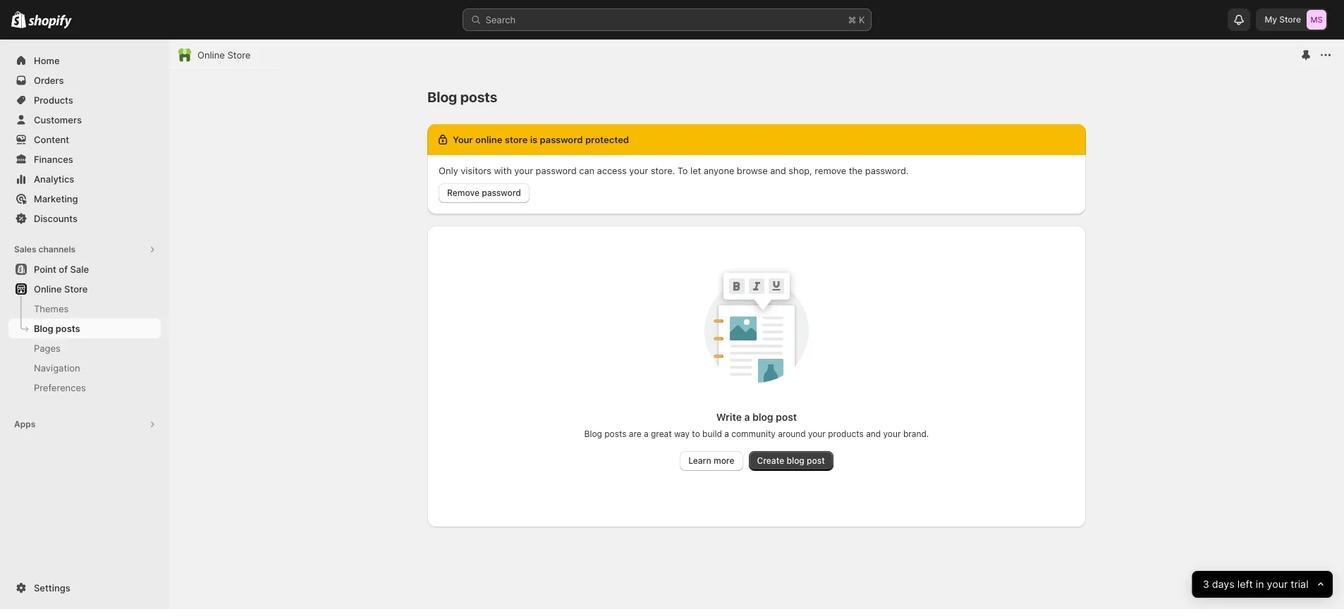 Task type: vqa. For each thing, say whether or not it's contained in the screenshot.
"Shopify" in Go to Shopify Payments link
no



Task type: locate. For each thing, give the bounding box(es) containing it.
online store link down sale
[[8, 279, 161, 299]]

themes link
[[8, 299, 161, 319]]

days
[[1212, 578, 1235, 591]]

0 vertical spatial online
[[197, 49, 225, 61]]

analytics
[[34, 173, 74, 185]]

online store
[[197, 49, 251, 61], [34, 283, 88, 295]]

online store right online store icon
[[197, 49, 251, 61]]

0 horizontal spatial online store link
[[8, 279, 161, 299]]

discounts link
[[8, 209, 161, 228]]

online right online store icon
[[197, 49, 225, 61]]

posts
[[56, 323, 80, 334]]

store right my
[[1279, 14, 1301, 25]]

3
[[1203, 578, 1209, 591]]

channels
[[38, 244, 76, 255]]

blog
[[34, 323, 53, 334]]

3 days left in your trial
[[1203, 578, 1309, 591]]

2 vertical spatial store
[[64, 283, 88, 295]]

orders link
[[8, 71, 161, 90]]

1 horizontal spatial store
[[227, 49, 251, 61]]

pages
[[34, 343, 61, 354]]

point
[[34, 264, 56, 275]]

point of sale link
[[8, 260, 161, 279]]

0 horizontal spatial store
[[64, 283, 88, 295]]

products link
[[8, 90, 161, 110]]

0 vertical spatial online store
[[197, 49, 251, 61]]

⌘ k
[[848, 14, 865, 25]]

0 horizontal spatial online
[[34, 283, 62, 295]]

online
[[197, 49, 225, 61], [34, 283, 62, 295]]

store
[[1279, 14, 1301, 25], [227, 49, 251, 61], [64, 283, 88, 295]]

shopify image
[[11, 11, 26, 28], [28, 15, 72, 29]]

0 vertical spatial store
[[1279, 14, 1301, 25]]

content
[[34, 134, 69, 145]]

store right online store icon
[[227, 49, 251, 61]]

1 vertical spatial online
[[34, 283, 62, 295]]

customers link
[[8, 110, 161, 130]]

store down sale
[[64, 283, 88, 295]]

online store down point of sale
[[34, 283, 88, 295]]

preferences
[[34, 382, 86, 394]]

my store
[[1265, 14, 1301, 25]]

online store link right online store icon
[[197, 48, 251, 62]]

0 horizontal spatial online store
[[34, 283, 88, 295]]

point of sale button
[[0, 260, 169, 279]]

finances
[[34, 154, 73, 165]]

1 vertical spatial store
[[227, 49, 251, 61]]

sales channels
[[14, 244, 76, 255]]

analytics link
[[8, 169, 161, 189]]

of
[[59, 264, 68, 275]]

online down point in the left of the page
[[34, 283, 62, 295]]

my store image
[[1307, 10, 1326, 30]]

marketing
[[34, 193, 78, 205]]

orders
[[34, 75, 64, 86]]

finances link
[[8, 150, 161, 169]]

blog posts link
[[8, 319, 161, 338]]

online store link
[[197, 48, 251, 62], [8, 279, 161, 299]]

1 horizontal spatial online store link
[[197, 48, 251, 62]]

online store image
[[178, 48, 192, 62]]

1 horizontal spatial shopify image
[[28, 15, 72, 29]]

apps
[[14, 419, 35, 429]]

sale
[[70, 264, 89, 275]]



Task type: describe. For each thing, give the bounding box(es) containing it.
left
[[1238, 578, 1253, 591]]

sales
[[14, 244, 36, 255]]

⌘
[[848, 14, 856, 25]]

settings
[[34, 582, 70, 594]]

1 vertical spatial online store link
[[8, 279, 161, 299]]

preferences link
[[8, 378, 161, 398]]

1 vertical spatial online store
[[34, 283, 88, 295]]

blog posts
[[34, 323, 80, 334]]

customers
[[34, 114, 82, 126]]

content link
[[8, 130, 161, 150]]

navigation link
[[8, 358, 161, 378]]

apps button
[[8, 415, 161, 434]]

settings link
[[8, 578, 161, 598]]

home
[[34, 55, 60, 66]]

0 vertical spatial online store link
[[197, 48, 251, 62]]

2 horizontal spatial store
[[1279, 14, 1301, 25]]

0 horizontal spatial shopify image
[[11, 11, 26, 28]]

3 days left in your trial button
[[1192, 571, 1333, 598]]

search
[[486, 14, 516, 25]]

1 horizontal spatial online
[[197, 49, 225, 61]]

your
[[1267, 578, 1288, 591]]

trial
[[1291, 578, 1309, 591]]

k
[[859, 14, 865, 25]]

sales channels button
[[8, 240, 161, 260]]

1 horizontal spatial online store
[[197, 49, 251, 61]]

my
[[1265, 14, 1277, 25]]

point of sale
[[34, 264, 89, 275]]

products
[[34, 94, 73, 106]]

pages link
[[8, 338, 161, 358]]

themes
[[34, 303, 69, 315]]

home link
[[8, 51, 161, 71]]

discounts
[[34, 213, 78, 224]]

in
[[1256, 578, 1264, 591]]

marketing link
[[8, 189, 161, 209]]

navigation
[[34, 362, 80, 374]]



